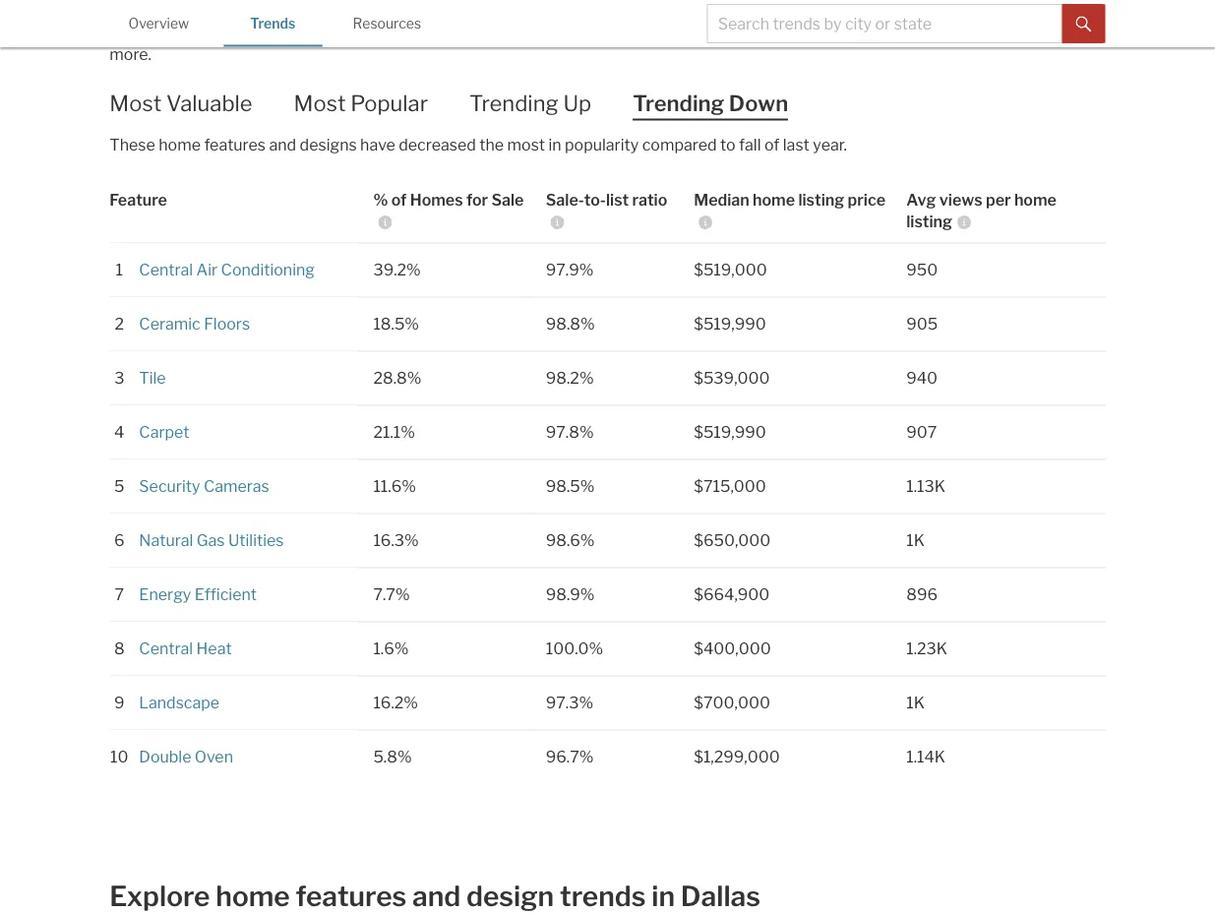 Task type: vqa. For each thing, say whether or not it's contained in the screenshot.
7732
no



Task type: locate. For each thing, give the bounding box(es) containing it.
0 vertical spatial 1k
[[907, 531, 925, 550]]

2 vertical spatial in
[[652, 879, 675, 913]]

1 horizontal spatial listing
[[907, 212, 953, 231]]

dallas
[[681, 879, 761, 913]]

features for these home features and designs have decreased the most in popularity compared to fall of last year.
[[204, 135, 266, 154]]

1 1k from the top
[[907, 531, 925, 550]]

1 vertical spatial listing
[[907, 212, 953, 231]]

most inside 'button'
[[294, 90, 346, 117]]

home right explore
[[216, 879, 290, 913]]

the left most
[[480, 135, 504, 154]]

list up trending up
[[526, 23, 547, 42]]

of right fall on the top
[[765, 135, 780, 154]]

trending up
[[470, 90, 592, 117]]

price inside compare the list price of different home features to see which ones will help you sell for more.
[[551, 23, 588, 42]]

0 horizontal spatial features
[[204, 135, 266, 154]]

2 vertical spatial of
[[392, 190, 407, 209]]

2 horizontal spatial in
[[652, 879, 675, 913]]

0 vertical spatial listing
[[799, 190, 845, 209]]

trending up most
[[470, 90, 559, 117]]

home right different
[[677, 23, 719, 42]]

most for most popular
[[294, 90, 346, 117]]

home inside compare the list price of different home features to see which ones will help you sell for more.
[[677, 23, 719, 42]]

ones
[[883, 23, 919, 42]]

2 central from the top
[[139, 639, 193, 658]]

1 horizontal spatial list
[[526, 23, 547, 42]]

16.3%
[[374, 531, 419, 550]]

price
[[224, 23, 261, 42], [551, 23, 588, 42], [848, 190, 886, 209]]

of
[[591, 23, 606, 42], [765, 135, 780, 154], [392, 190, 407, 209]]

1 horizontal spatial and
[[413, 879, 461, 913]]

and left design
[[413, 879, 461, 913]]

0 horizontal spatial to
[[721, 135, 736, 154]]

in left dallas at the right of the page
[[652, 879, 675, 913]]

in left dallas.
[[359, 23, 372, 42]]

explore
[[110, 879, 210, 913]]

natural
[[139, 531, 193, 550]]

trending inside the trending down 'button'
[[633, 90, 725, 117]]

in
[[359, 23, 372, 42], [549, 135, 562, 154], [652, 879, 675, 913]]

2 horizontal spatial price
[[848, 190, 886, 209]]

central heat link
[[139, 639, 232, 658]]

0 vertical spatial features
[[723, 23, 784, 42]]

floors
[[204, 314, 250, 334]]

39.2%
[[374, 260, 421, 279]]

2 horizontal spatial list
[[606, 190, 629, 209]]

0 horizontal spatial price
[[224, 23, 261, 42]]

1k for $650,000
[[907, 531, 925, 550]]

for left the sale
[[467, 190, 488, 209]]

0 vertical spatial central
[[139, 260, 193, 279]]

overview link
[[110, 0, 208, 45]]

home down most valuable
[[159, 135, 201, 154]]

$700,000
[[694, 693, 771, 713]]

oven
[[195, 748, 233, 767]]

1.13k
[[907, 477, 946, 496]]

18.5%
[[374, 314, 419, 334]]

most popular button
[[294, 89, 470, 118]]

and for designs
[[269, 135, 297, 154]]

trending up compared
[[633, 90, 725, 117]]

1k up 896
[[907, 531, 925, 550]]

2 $519,990 from the top
[[694, 423, 767, 442]]

home right the per
[[1015, 190, 1057, 209]]

2 trending from the left
[[633, 90, 725, 117]]

to
[[788, 23, 803, 42], [721, 135, 736, 154]]

1 vertical spatial 1k
[[907, 693, 925, 713]]

to left fall on the top
[[721, 135, 736, 154]]

the
[[110, 23, 138, 42]]

price left "is"
[[224, 23, 261, 42]]

2 horizontal spatial features
[[723, 23, 784, 42]]

of right %
[[392, 190, 407, 209]]

trending inside trending up button
[[470, 90, 559, 117]]

median home listing price
[[694, 190, 886, 209]]

1 horizontal spatial to
[[788, 23, 803, 42]]

1 $519,990 from the top
[[694, 314, 767, 334]]

2 vertical spatial features
[[296, 879, 407, 913]]

1 vertical spatial and
[[413, 879, 461, 913]]

1 horizontal spatial of
[[591, 23, 606, 42]]

home
[[677, 23, 719, 42], [159, 135, 201, 154], [753, 190, 796, 209], [1015, 190, 1057, 209], [216, 879, 290, 913]]

the right compare
[[498, 23, 522, 42]]

efficient
[[195, 585, 257, 604]]

98.5%
[[546, 477, 595, 496]]

and
[[269, 135, 297, 154], [413, 879, 461, 913]]

central right 8
[[139, 639, 193, 658]]

4
[[114, 423, 125, 442]]

features
[[723, 23, 784, 42], [204, 135, 266, 154], [296, 879, 407, 913]]

these home features and designs have decreased the most in popularity compared to fall of last year.
[[110, 135, 848, 154]]

1 horizontal spatial features
[[296, 879, 407, 913]]

10
[[110, 748, 129, 767]]

natural gas utilities
[[139, 531, 284, 550]]

resources
[[353, 15, 422, 32]]

2 1k from the top
[[907, 693, 925, 713]]

submit search image
[[1077, 16, 1093, 32]]

0 vertical spatial $519,990
[[694, 314, 767, 334]]

1 horizontal spatial in
[[549, 135, 562, 154]]

1 most from the left
[[110, 90, 162, 117]]

central left air
[[139, 260, 193, 279]]

double oven
[[139, 748, 233, 767]]

16.2%
[[374, 693, 418, 713]]

0 vertical spatial in
[[359, 23, 372, 42]]

list inside compare the list price of different home features to see which ones will help you sell for more.
[[526, 23, 547, 42]]

1 vertical spatial central
[[139, 639, 193, 658]]

0 vertical spatial the
[[498, 23, 522, 42]]

most inside button
[[110, 90, 162, 117]]

$539,000
[[694, 368, 770, 388]]

resources link
[[338, 0, 436, 45]]

which
[[836, 23, 879, 42]]

the
[[498, 23, 522, 42], [480, 135, 504, 154]]

list
[[199, 23, 221, 42], [526, 23, 547, 42], [606, 190, 629, 209]]

ceramic floors link
[[139, 314, 250, 334]]

% of homes for sale
[[374, 190, 524, 209]]

trends
[[250, 15, 296, 32]]

designs
[[300, 135, 357, 154]]

per
[[986, 190, 1012, 209]]

to left see
[[788, 23, 803, 42]]

fall
[[739, 135, 762, 154]]

0 horizontal spatial list
[[199, 23, 221, 42]]

most up these
[[110, 90, 162, 117]]

list for median
[[199, 23, 221, 42]]

1 vertical spatial $519,990
[[694, 423, 767, 442]]

list right median
[[199, 23, 221, 42]]

1.6%
[[374, 639, 409, 658]]

1k up 1.14k
[[907, 693, 925, 713]]

0 horizontal spatial for
[[467, 190, 488, 209]]

0 horizontal spatial trending
[[470, 90, 559, 117]]

ceramic floors
[[139, 314, 250, 334]]

896
[[907, 585, 938, 604]]

conditioning
[[221, 260, 315, 279]]

carpet
[[139, 423, 190, 442]]

$1,299,000
[[694, 748, 781, 767]]

list left 'ratio'
[[606, 190, 629, 209]]

97.9%
[[546, 260, 594, 279]]

energy efficient
[[139, 585, 257, 604]]

home right median
[[753, 190, 796, 209]]

1 horizontal spatial trending
[[633, 90, 725, 117]]

will
[[922, 23, 946, 42]]

0 vertical spatial for
[[1043, 23, 1064, 42]]

11.6%
[[374, 477, 416, 496]]

to-
[[585, 190, 606, 209]]

most
[[110, 90, 162, 117], [294, 90, 346, 117]]

listing down the avg
[[907, 212, 953, 231]]

Search trends by city or state search field
[[708, 4, 1063, 43]]

0 vertical spatial and
[[269, 135, 297, 154]]

0 vertical spatial to
[[788, 23, 803, 42]]

you
[[984, 23, 1011, 42]]

$519,990 down $519,000
[[694, 314, 767, 334]]

1 central from the top
[[139, 260, 193, 279]]

sale-to-list ratio
[[546, 190, 668, 209]]

for right the sell on the top right of page
[[1043, 23, 1064, 42]]

home for median home listing price
[[753, 190, 796, 209]]

0 horizontal spatial most
[[110, 90, 162, 117]]

6
[[114, 531, 125, 550]]

1 trending from the left
[[470, 90, 559, 117]]

1 horizontal spatial for
[[1043, 23, 1064, 42]]

$420,000
[[280, 23, 356, 42]]

$519,990 up $715,000
[[694, 423, 767, 442]]

natural gas utilities link
[[139, 531, 284, 550]]

cameras
[[204, 477, 270, 496]]

1 vertical spatial in
[[549, 135, 562, 154]]

design
[[467, 879, 554, 913]]

in right most
[[549, 135, 562, 154]]

central for central air conditioning
[[139, 260, 193, 279]]

0 horizontal spatial of
[[392, 190, 407, 209]]

1k
[[907, 531, 925, 550], [907, 693, 925, 713]]

carpet link
[[139, 423, 190, 442]]

listing down the year.
[[799, 190, 845, 209]]

5.8%
[[374, 748, 412, 767]]

features inside compare the list price of different home features to see which ones will help you sell for more.
[[723, 23, 784, 42]]

1 horizontal spatial most
[[294, 90, 346, 117]]

energy efficient link
[[139, 585, 257, 604]]

$519,990
[[694, 314, 767, 334], [694, 423, 767, 442]]

trending down
[[633, 90, 789, 117]]

0 horizontal spatial and
[[269, 135, 297, 154]]

1 vertical spatial features
[[204, 135, 266, 154]]

and left designs
[[269, 135, 297, 154]]

2 horizontal spatial of
[[765, 135, 780, 154]]

1 horizontal spatial price
[[551, 23, 588, 42]]

price left the avg
[[848, 190, 886, 209]]

of left different
[[591, 23, 606, 42]]

price up "up"
[[551, 23, 588, 42]]

0 horizontal spatial in
[[359, 23, 372, 42]]

0 vertical spatial of
[[591, 23, 606, 42]]

2 most from the left
[[294, 90, 346, 117]]

most up designs
[[294, 90, 346, 117]]



Task type: describe. For each thing, give the bounding box(es) containing it.
3
[[114, 368, 124, 388]]

trends link
[[224, 0, 322, 45]]

most valuable button
[[110, 89, 294, 118]]

1 vertical spatial for
[[467, 190, 488, 209]]

98.6%
[[546, 531, 595, 550]]

most
[[508, 135, 545, 154]]

$400,000
[[694, 639, 772, 658]]

more.
[[110, 44, 152, 64]]

different
[[609, 23, 674, 42]]

sale-
[[546, 190, 585, 209]]

valuable
[[166, 90, 253, 117]]

double
[[139, 748, 191, 767]]

100.0%
[[546, 639, 604, 658]]

these
[[110, 135, 155, 154]]

central for central heat
[[139, 639, 193, 658]]

compared
[[643, 135, 717, 154]]

security cameras
[[139, 477, 270, 496]]

features for explore home features and design trends in dallas
[[296, 879, 407, 913]]

price for of
[[551, 23, 588, 42]]

most for most valuable
[[110, 90, 162, 117]]

tile link
[[139, 368, 166, 388]]

sale
[[492, 190, 524, 209]]

year.
[[813, 135, 848, 154]]

96.7%
[[546, 748, 594, 767]]

air
[[196, 260, 218, 279]]

dallas.
[[376, 23, 423, 42]]

home for these home features and designs have decreased the most in popularity compared to fall of last year.
[[159, 135, 201, 154]]

decreased
[[399, 135, 476, 154]]

see
[[806, 23, 833, 42]]

1.23k
[[907, 639, 948, 658]]

1.14k
[[907, 748, 946, 767]]

1k for $700,000
[[907, 693, 925, 713]]

ratio
[[633, 190, 668, 209]]

5
[[114, 477, 125, 496]]

security cameras link
[[139, 477, 270, 496]]

trends
[[560, 879, 646, 913]]

security
[[139, 477, 200, 496]]

21.1%
[[374, 423, 415, 442]]

8
[[114, 639, 125, 658]]

up
[[564, 90, 592, 117]]

97.3%
[[546, 693, 594, 713]]

is
[[265, 23, 277, 42]]

$664,900
[[694, 585, 770, 604]]

1
[[116, 260, 123, 279]]

1 vertical spatial to
[[721, 135, 736, 154]]

utilities
[[228, 531, 284, 550]]

$715,000
[[694, 477, 767, 496]]

price for is
[[224, 23, 261, 42]]

down
[[729, 90, 789, 117]]

in for $420,000
[[359, 23, 372, 42]]

gas
[[197, 531, 225, 550]]

905
[[907, 314, 938, 334]]

trending up button
[[470, 89, 633, 118]]

compare the list price of different home features to see which ones will help you sell for more.
[[110, 23, 1064, 64]]

7.7%
[[374, 585, 410, 604]]

home inside avg views per home listing
[[1015, 190, 1057, 209]]

median
[[694, 190, 750, 209]]

of inside compare the list price of different home features to see which ones will help you sell for more.
[[591, 23, 606, 42]]

1 vertical spatial the
[[480, 135, 504, 154]]

central air conditioning
[[139, 260, 315, 279]]

popularity
[[565, 135, 639, 154]]

940
[[907, 368, 938, 388]]

help
[[949, 23, 981, 42]]

overview
[[128, 15, 189, 32]]

tile
[[139, 368, 166, 388]]

views
[[940, 190, 983, 209]]

the inside compare the list price of different home features to see which ones will help you sell for more.
[[498, 23, 522, 42]]

landscape
[[139, 693, 220, 713]]

trending down button
[[633, 89, 830, 118]]

for inside compare the list price of different home features to see which ones will help you sell for more.
[[1043, 23, 1064, 42]]

950
[[907, 260, 938, 279]]

last
[[783, 135, 810, 154]]

ceramic
[[139, 314, 201, 334]]

$519,990 for 98.8%
[[694, 314, 767, 334]]

in for trends
[[652, 879, 675, 913]]

central heat
[[139, 639, 232, 658]]

98.8%
[[546, 314, 595, 334]]

7
[[115, 585, 124, 604]]

0 horizontal spatial listing
[[799, 190, 845, 209]]

trending for trending up
[[470, 90, 559, 117]]

median
[[142, 23, 196, 42]]

and for design
[[413, 879, 461, 913]]

98.9%
[[546, 585, 595, 604]]

avg views per home listing
[[907, 190, 1057, 231]]

$650,000
[[694, 531, 771, 550]]

popular
[[351, 90, 428, 117]]

$519,990 for 97.8%
[[694, 423, 767, 442]]

home for explore home features and design trends in dallas
[[216, 879, 290, 913]]

double oven link
[[139, 748, 233, 767]]

avg
[[907, 190, 937, 209]]

1 vertical spatial of
[[765, 135, 780, 154]]

have
[[360, 135, 396, 154]]

listing inside avg views per home listing
[[907, 212, 953, 231]]

$519,000
[[694, 260, 768, 279]]

list for to-
[[606, 190, 629, 209]]

heat
[[196, 639, 232, 658]]

list for the
[[526, 23, 547, 42]]

explore home features and design trends in dallas
[[110, 879, 761, 913]]

sell
[[1014, 23, 1039, 42]]

feature
[[110, 190, 167, 209]]

trending for trending down
[[633, 90, 725, 117]]

to inside compare the list price of different home features to see which ones will help you sell for more.
[[788, 23, 803, 42]]

98.2%
[[546, 368, 594, 388]]



